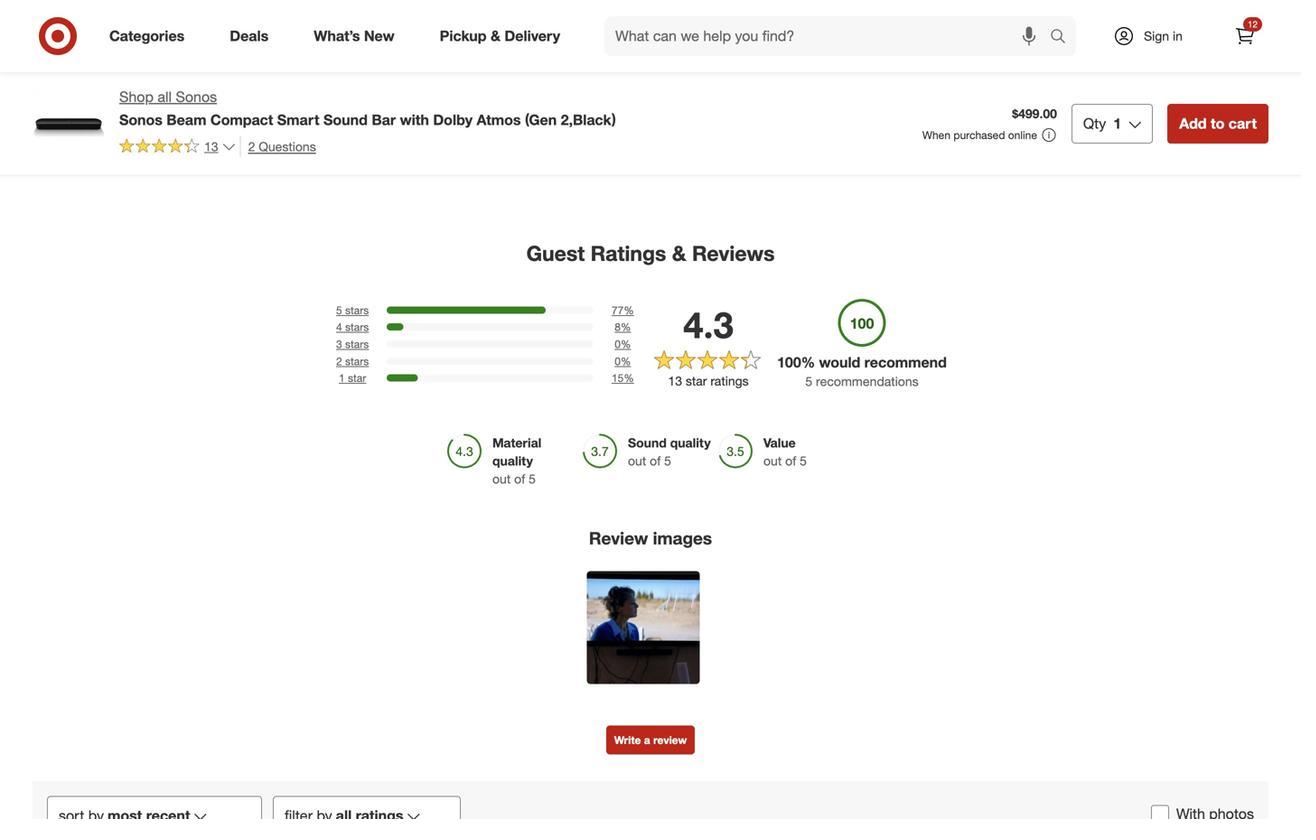 Task type: describe. For each thing, give the bounding box(es) containing it.
4 stars
[[336, 320, 369, 334]]

sign in link
[[1098, 16, 1211, 56]]

smart inside $499.00 sonos beam compact smart sound bar with dolby atmos (gen 2,white)
[[1149, 69, 1184, 85]]

$14.99
[[596, 37, 634, 53]]

$499.00 for $499.00
[[1012, 106, 1057, 122]]

in-
[[1022, 53, 1037, 69]]

+usb
[[1001, 69, 1034, 85]]

$649.99 reg $729.99
[[43, 37, 101, 67]]

$9.99
[[228, 37, 259, 53]]

0 % for 2 stars
[[615, 354, 631, 368]]

15
[[612, 371, 624, 385]]

cable inside $14.99 just wireless 6' 3.5mm to usb-c audio cable - slate gray sponsored
[[676, 69, 709, 85]]

recommendations
[[816, 374, 919, 390]]

% for 2 stars
[[621, 354, 631, 368]]

material quality out of 5
[[492, 435, 541, 487]]

add to cart
[[1179, 115, 1257, 132]]

gray
[[629, 85, 655, 101]]

when purchased online
[[922, 128, 1037, 142]]

(3.5mm)
[[316, 69, 362, 85]]

out for sound quality
[[628, 453, 646, 469]]

% for 4 stars
[[621, 320, 631, 334]]

12
[[1248, 19, 1258, 30]]

recommend
[[864, 354, 947, 371]]

samsung 75" class cu7000 crystal uhd 4k smart tv - titan gray (un75cu7000) image
[[43, 0, 192, 26]]

sd/tf
[[965, 85, 1001, 101]]

1 horizontal spatial &
[[672, 241, 686, 266]]

search button
[[1042, 16, 1085, 60]]

star for 13
[[686, 373, 707, 389]]

stars for 5 stars
[[345, 303, 369, 317]]

shop
[[119, 88, 154, 106]]

$1,299.99
[[800, 53, 847, 67]]

reg for $649.99
[[43, 53, 59, 67]]

0 for 3 stars
[[615, 337, 621, 351]]

dolby inside $499.00 sonos beam compact smart sound bar with dolby atmos (gen 2,white)
[[1149, 85, 1182, 101]]

usb-
[[596, 69, 627, 85]]

categories link
[[94, 16, 207, 56]]

$899.99
[[781, 37, 826, 53]]

shop all sonos sonos beam compact smart sound bar with dolby atmos (gen 2,black)
[[119, 88, 616, 129]]

6-
[[1010, 53, 1022, 69]]

ratings
[[711, 373, 749, 389]]

2 vertical spatial sonos
[[119, 111, 163, 129]]

search
[[1042, 29, 1085, 47]]

sonos beam compact smart sound bar with dolby atmos (gen 2,white) image
[[1149, 0, 1298, 26]]

qty 1
[[1083, 115, 1121, 132]]

all
[[158, 88, 172, 106]]

add to cart button
[[1168, 104, 1269, 144]]

13 star ratings
[[668, 373, 749, 389]]

value out of 5
[[764, 435, 807, 469]]

to inside "ugreen 6-in-1 type c to hdmi +usb 3.0*3 + sd/tf converter sponsored"
[[1091, 53, 1102, 69]]

8 %
[[615, 320, 631, 334]]

ugreen 6-in-1 type c to hdmi +usb 3.0*3 + sd/tf converter image
[[965, 0, 1113, 26]]

auxiliary
[[228, 69, 275, 85]]

add
[[1179, 115, 1207, 132]]

stars for 2 stars
[[345, 354, 369, 368]]

$729.99
[[62, 53, 101, 67]]

what's
[[314, 27, 360, 45]]

samsung 85" class cu7000 crystal uhd 4k smart tv - titan gray (un85cu7000) image
[[781, 0, 929, 26]]

% for 1 star
[[624, 371, 634, 385]]

images
[[653, 528, 712, 549]]

77
[[612, 303, 624, 317]]

converter
[[1004, 85, 1061, 101]]

bar inside shop all sonos sonos beam compact smart sound bar with dolby atmos (gen 2,black)
[[372, 111, 396, 129]]

3.0*3
[[1038, 69, 1067, 85]]

what's new
[[314, 27, 395, 45]]

sound quality out of 5
[[628, 435, 711, 469]]

sound inside $499.00 sonos beam compact smart sound bar with dolby atmos (gen 2,white)
[[1187, 69, 1224, 85]]

guest review image 1 of 1, zoom in image
[[587, 571, 700, 684]]

guest
[[526, 241, 585, 266]]

dolby inside shop all sonos sonos beam compact smart sound bar with dolby atmos (gen 2,black)
[[433, 111, 473, 129]]

1 vertical spatial 1
[[1113, 115, 1121, 132]]

(gen inside shop all sonos sonos beam compact smart sound bar with dolby atmos (gen 2,black)
[[525, 111, 557, 129]]

of for material
[[514, 471, 525, 487]]

sign in
[[1144, 28, 1183, 44]]

4.3
[[683, 303, 734, 347]]

0 for 2 stars
[[615, 354, 621, 368]]

2,white)
[[1149, 101, 1194, 116]]

c inside "ugreen 6-in-1 type c to hdmi +usb 3.0*3 + sd/tf converter sponsored"
[[1078, 53, 1087, 69]]

wireless for c
[[624, 53, 671, 69]]

material
[[492, 435, 541, 451]]

3.5mm
[[689, 53, 728, 69]]

2 questions link
[[240, 136, 316, 157]]

deals link
[[214, 16, 291, 56]]

review
[[589, 528, 648, 549]]

2 for 2 questions
[[248, 139, 255, 154]]

sonos inside $499.00 sonos beam compact smart sound bar with dolby atmos (gen 2,white)
[[1149, 53, 1185, 69]]

3 stars
[[336, 337, 369, 351]]

quality for material quality
[[492, 453, 533, 469]]

5 for material
[[529, 471, 536, 487]]

77 %
[[612, 303, 634, 317]]

1 horizontal spatial sonos
[[176, 88, 217, 106]]

% for 5 stars
[[624, 303, 634, 317]]

4
[[336, 320, 342, 334]]

5 stars
[[336, 303, 369, 317]]

new
[[364, 27, 395, 45]]

0 % for 3 stars
[[615, 337, 631, 351]]

in
[[1173, 28, 1183, 44]]

of for sound
[[650, 453, 661, 469]]

tpu
[[345, 53, 369, 69]]

ratings
[[591, 241, 666, 266]]

13 for 13
[[204, 138, 218, 154]]

write
[[614, 734, 641, 747]]

13 for 13 star ratings
[[668, 373, 682, 389]]

a
[[644, 734, 650, 747]]

wireless for cable
[[255, 53, 303, 69]]

what's new link
[[298, 16, 417, 56]]

of inside value out of 5
[[785, 453, 796, 469]]

pickup & delivery
[[440, 27, 560, 45]]

$9.99 just wireless 4' flat tpu auxiliary cable (3.5mm) - black sponsored
[[228, 37, 370, 114]]

audio
[[640, 69, 673, 85]]

write a review
[[614, 734, 687, 747]]

0 horizontal spatial 1
[[339, 371, 345, 385]]

purchased
[[954, 128, 1005, 142]]



Task type: locate. For each thing, give the bounding box(es) containing it.
2 0 % from the top
[[615, 354, 631, 368]]

reviews
[[692, 241, 775, 266]]

0 vertical spatial $499.00
[[1149, 37, 1194, 53]]

stars
[[345, 303, 369, 317], [345, 320, 369, 334], [345, 337, 369, 351], [345, 354, 369, 368]]

1 horizontal spatial compact
[[1226, 53, 1278, 69]]

0 horizontal spatial reg
[[43, 53, 59, 67]]

sponsored inside "ugreen 6-in-1 type c to hdmi +usb 3.0*3 + sd/tf converter sponsored"
[[965, 101, 1018, 114]]

$499.00 inside $499.00 sonos beam compact smart sound bar with dolby atmos (gen 2,white)
[[1149, 37, 1194, 53]]

1 horizontal spatial 1
[[1037, 53, 1044, 69]]

0 horizontal spatial c
[[627, 69, 636, 85]]

0 horizontal spatial -
[[365, 69, 370, 85]]

2 reg from the left
[[781, 53, 796, 67]]

13 link
[[119, 136, 236, 158]]

slate
[[596, 85, 625, 101]]

0 vertical spatial &
[[491, 27, 501, 45]]

13 right 15 %
[[668, 373, 682, 389]]

What can we help you find? suggestions appear below search field
[[605, 16, 1054, 56]]

0 vertical spatial sound
[[1187, 69, 1224, 85]]

$499.00 sonos beam compact smart sound bar with dolby atmos (gen 2,white)
[[1149, 37, 1278, 116]]

1 left type
[[1037, 53, 1044, 69]]

atmos
[[1185, 85, 1222, 101], [477, 111, 521, 129]]

smart inside shop all sonos sonos beam compact smart sound bar with dolby atmos (gen 2,black)
[[277, 111, 319, 129]]

5 inside material quality out of 5
[[529, 471, 536, 487]]

just inside $9.99 just wireless 4' flat tpu auxiliary cable (3.5mm) - black sponsored
[[228, 53, 252, 69]]

atmos down pickup & delivery link
[[477, 111, 521, 129]]

1 horizontal spatial with
[[1251, 69, 1275, 85]]

0 horizontal spatial compact
[[210, 111, 273, 129]]

With photos checkbox
[[1151, 805, 1169, 820]]

1 horizontal spatial star
[[686, 373, 707, 389]]

beam up 13 link
[[167, 111, 206, 129]]

5 inside sound quality out of 5
[[664, 453, 671, 469]]

2 horizontal spatial to
[[1211, 115, 1225, 132]]

13 inside 13 link
[[204, 138, 218, 154]]

out for material quality
[[492, 471, 511, 487]]

to inside button
[[1211, 115, 1225, 132]]

0 horizontal spatial sonos
[[119, 111, 163, 129]]

0 horizontal spatial (gen
[[525, 111, 557, 129]]

write a review button
[[606, 726, 695, 755]]

100 % would recommend 5 recommendations
[[777, 354, 947, 390]]

$14.99 just wireless 6' 3.5mm to usb-c audio cable - slate gray sponsored
[[596, 37, 743, 114]]

1 vertical spatial 2
[[336, 354, 342, 368]]

0 down 8
[[615, 337, 621, 351]]

2 vertical spatial 1
[[339, 371, 345, 385]]

5 for 100
[[805, 374, 812, 390]]

star for 1
[[348, 371, 366, 385]]

1 vertical spatial atmos
[[477, 111, 521, 129]]

3 stars from the top
[[345, 337, 369, 351]]

out inside sound quality out of 5
[[628, 453, 646, 469]]

& right ratings at top
[[672, 241, 686, 266]]

dolby up the 'add'
[[1149, 85, 1182, 101]]

2 stars
[[336, 354, 369, 368]]

6'
[[675, 53, 685, 69]]

image of sonos beam compact smart sound bar with dolby atmos (gen 2,black) image
[[33, 87, 105, 159]]

0 horizontal spatial bar
[[372, 111, 396, 129]]

0 vertical spatial dolby
[[1149, 85, 1182, 101]]

c right type
[[1078, 53, 1087, 69]]

(gen inside $499.00 sonos beam compact smart sound bar with dolby atmos (gen 2,white)
[[1225, 85, 1252, 101]]

0 horizontal spatial &
[[491, 27, 501, 45]]

1 stars from the top
[[345, 303, 369, 317]]

0 horizontal spatial cable
[[279, 69, 312, 85]]

& right pickup
[[491, 27, 501, 45]]

0 horizontal spatial 13
[[204, 138, 218, 154]]

3
[[336, 337, 342, 351]]

0 vertical spatial smart
[[1149, 69, 1184, 85]]

cart
[[1229, 115, 1257, 132]]

1 horizontal spatial 2
[[336, 354, 342, 368]]

2 - from the left
[[713, 69, 718, 85]]

4 sponsored from the left
[[1149, 101, 1203, 114]]

sale
[[850, 53, 871, 67]]

1 horizontal spatial sound
[[1187, 69, 1224, 85]]

+
[[1070, 69, 1078, 85]]

to right 3.5mm
[[732, 53, 743, 69]]

1 horizontal spatial of
[[650, 453, 661, 469]]

c inside $14.99 just wireless 6' 3.5mm to usb-c audio cable - slate gray sponsored
[[627, 69, 636, 85]]

1 vertical spatial bar
[[372, 111, 396, 129]]

type
[[1047, 53, 1074, 69]]

$549.99
[[412, 37, 457, 53]]

100
[[777, 354, 801, 371]]

out
[[628, 453, 646, 469], [764, 453, 782, 469], [492, 471, 511, 487]]

1 horizontal spatial quality
[[670, 435, 711, 451]]

sound up 2,white)
[[1187, 69, 1224, 85]]

star down 2 stars on the top of the page
[[348, 371, 366, 385]]

2 for 2 stars
[[336, 354, 342, 368]]

2,black)
[[561, 111, 616, 129]]

1 horizontal spatial -
[[713, 69, 718, 85]]

8
[[615, 320, 621, 334]]

1 vertical spatial $499.00
[[1012, 106, 1057, 122]]

with down 12 link
[[1251, 69, 1275, 85]]

- inside $14.99 just wireless 6' 3.5mm to usb-c audio cable - slate gray sponsored
[[713, 69, 718, 85]]

beam left 12 link
[[1189, 53, 1222, 69]]

$899.99 reg $1,299.99 sale
[[781, 37, 871, 67]]

stars for 3 stars
[[345, 337, 369, 351]]

% inside 100 % would recommend 5 recommendations
[[801, 354, 815, 371]]

$499.00 for $499.00 sonos beam compact smart sound bar with dolby atmos (gen 2,white)
[[1149, 37, 1194, 53]]

flat
[[320, 53, 341, 69]]

compact down 12
[[1226, 53, 1278, 69]]

2 stars from the top
[[345, 320, 369, 334]]

1 horizontal spatial 13
[[668, 373, 682, 389]]

0 horizontal spatial star
[[348, 371, 366, 385]]

quality inside material quality out of 5
[[492, 453, 533, 469]]

when
[[922, 128, 951, 142]]

0 horizontal spatial out
[[492, 471, 511, 487]]

1 vertical spatial quality
[[492, 453, 533, 469]]

1 vertical spatial 0 %
[[615, 354, 631, 368]]

1 horizontal spatial atmos
[[1185, 85, 1222, 101]]

0 vertical spatial atmos
[[1185, 85, 1222, 101]]

0 horizontal spatial to
[[732, 53, 743, 69]]

wireless inside $14.99 just wireless 6' 3.5mm to usb-c audio cable - slate gray sponsored
[[624, 53, 671, 69]]

reg inside $649.99 reg $729.99
[[43, 53, 59, 67]]

(gen up "cart"
[[1225, 85, 1252, 101]]

review images
[[589, 528, 712, 549]]

2 horizontal spatial out
[[764, 453, 782, 469]]

0 horizontal spatial wireless
[[255, 53, 303, 69]]

smart up 2,white)
[[1149, 69, 1184, 85]]

out down value
[[764, 453, 782, 469]]

guest ratings & reviews
[[526, 241, 775, 266]]

pickup
[[440, 27, 487, 45]]

- right "6'"
[[713, 69, 718, 85]]

1 horizontal spatial reg
[[781, 53, 796, 67]]

with down the $549.99
[[400, 111, 429, 129]]

0 vertical spatial with
[[1251, 69, 1275, 85]]

2 0 from the top
[[615, 354, 621, 368]]

1
[[1037, 53, 1044, 69], [1113, 115, 1121, 132], [339, 371, 345, 385]]

1 vertical spatial smart
[[277, 111, 319, 129]]

out inside value out of 5
[[764, 453, 782, 469]]

online
[[1008, 128, 1037, 142]]

1 horizontal spatial just
[[596, 53, 620, 69]]

1 horizontal spatial dolby
[[1149, 85, 1182, 101]]

compact
[[1226, 53, 1278, 69], [210, 111, 273, 129]]

0 % down 8 %
[[615, 337, 631, 351]]

stars down 3 stars
[[345, 354, 369, 368]]

0 horizontal spatial beam
[[167, 111, 206, 129]]

sponsored inside $14.99 just wireless 6' 3.5mm to usb-c audio cable - slate gray sponsored
[[596, 101, 650, 114]]

&
[[491, 27, 501, 45], [672, 241, 686, 266]]

with inside $499.00 sonos beam compact smart sound bar with dolby atmos (gen 2,white)
[[1251, 69, 1275, 85]]

0 horizontal spatial quality
[[492, 453, 533, 469]]

1 0 % from the top
[[615, 337, 631, 351]]

dolby
[[1149, 85, 1182, 101], [433, 111, 473, 129]]

cable left flat on the left top of the page
[[279, 69, 312, 85]]

1 down 2 stars on the top of the page
[[339, 371, 345, 385]]

5
[[336, 303, 342, 317], [805, 374, 812, 390], [664, 453, 671, 469], [800, 453, 807, 469], [529, 471, 536, 487]]

sound
[[1187, 69, 1224, 85], [323, 111, 368, 129]]

stars up 2 stars on the top of the page
[[345, 337, 369, 351]]

cable
[[279, 69, 312, 85], [676, 69, 709, 85]]

1 horizontal spatial bar
[[1228, 69, 1248, 85]]

black
[[228, 85, 259, 101]]

0 % up 15 %
[[615, 354, 631, 368]]

$649.99
[[43, 37, 88, 53]]

% for 3 stars
[[621, 337, 631, 351]]

star left ratings
[[686, 373, 707, 389]]

0 horizontal spatial with
[[400, 111, 429, 129]]

1 horizontal spatial c
[[1078, 53, 1087, 69]]

sponsored up the 'add'
[[1149, 101, 1203, 114]]

2 questions
[[248, 139, 316, 154]]

1 horizontal spatial out
[[628, 453, 646, 469]]

out down material at the left bottom of page
[[492, 471, 511, 487]]

bar
[[1228, 69, 1248, 85], [372, 111, 396, 129]]

1 sponsored from the left
[[228, 101, 281, 114]]

reg left the $729.99
[[43, 53, 59, 67]]

cable right audio
[[676, 69, 709, 85]]

with inside shop all sonos sonos beam compact smart sound bar with dolby atmos (gen 2,black)
[[400, 111, 429, 129]]

1 star
[[339, 371, 366, 385]]

sponsored down usb-
[[596, 101, 650, 114]]

1 horizontal spatial $499.00
[[1149, 37, 1194, 53]]

1 vertical spatial sound
[[323, 111, 368, 129]]

compact inside $499.00 sonos beam compact smart sound bar with dolby atmos (gen 2,white)
[[1226, 53, 1278, 69]]

value
[[764, 435, 796, 451]]

sonos down sign in
[[1149, 53, 1185, 69]]

2 left questions
[[248, 139, 255, 154]]

of inside material quality out of 5
[[514, 471, 525, 487]]

0 horizontal spatial atmos
[[477, 111, 521, 129]]

atmos inside shop all sonos sonos beam compact smart sound bar with dolby atmos (gen 2,black)
[[477, 111, 521, 129]]

out inside material quality out of 5
[[492, 471, 511, 487]]

quality inside sound quality out of 5
[[670, 435, 711, 451]]

13
[[204, 138, 218, 154], [668, 373, 682, 389]]

0 horizontal spatial of
[[514, 471, 525, 487]]

3 sponsored from the left
[[965, 101, 1018, 114]]

just wireless 6' 3.5mm to usb-c audio cable - slate gray image
[[596, 0, 745, 26]]

bar down new
[[372, 111, 396, 129]]

2 sponsored from the left
[[596, 101, 650, 114]]

0 horizontal spatial just
[[228, 53, 252, 69]]

0 up the 15
[[615, 354, 621, 368]]

just
[[228, 53, 252, 69], [596, 53, 620, 69]]

just up slate
[[596, 53, 620, 69]]

0 horizontal spatial sound
[[323, 111, 368, 129]]

reg inside $899.99 reg $1,299.99 sale
[[781, 53, 796, 67]]

wireless
[[255, 53, 303, 69], [624, 53, 671, 69]]

reg left the $1,299.99 at the top of page
[[781, 53, 796, 67]]

1 vertical spatial &
[[672, 241, 686, 266]]

1 horizontal spatial wireless
[[624, 53, 671, 69]]

sonos down shop
[[119, 111, 163, 129]]

of down sound
[[650, 453, 661, 469]]

5 for sound
[[664, 453, 671, 469]]

to inside $14.99 just wireless 6' 3.5mm to usb-c audio cable - slate gray sponsored
[[732, 53, 743, 69]]

1 just from the left
[[228, 53, 252, 69]]

dolby down the $549.99
[[433, 111, 473, 129]]

sponsored inside $9.99 just wireless 4' flat tpu auxiliary cable (3.5mm) - black sponsored
[[228, 101, 281, 114]]

1 vertical spatial dolby
[[433, 111, 473, 129]]

0 vertical spatial 1
[[1037, 53, 1044, 69]]

beam inside shop all sonos sonos beam compact smart sound bar with dolby atmos (gen 2,black)
[[167, 111, 206, 129]]

1 right the qty
[[1113, 115, 1121, 132]]

review
[[653, 734, 687, 747]]

0 horizontal spatial 2
[[248, 139, 255, 154]]

4'
[[306, 53, 317, 69]]

stars up 3 stars
[[345, 320, 369, 334]]

beam inside $499.00 sonos beam compact smart sound bar with dolby atmos (gen 2,white)
[[1189, 53, 1222, 69]]

bar down 12 link
[[1228, 69, 1248, 85]]

quality down material at the left bottom of page
[[492, 453, 533, 469]]

deals
[[230, 27, 269, 45]]

smart up questions
[[277, 111, 319, 129]]

of
[[650, 453, 661, 469], [785, 453, 796, 469], [514, 471, 525, 487]]

1 0 from the top
[[615, 337, 621, 351]]

(gen left 2,black)
[[525, 111, 557, 129]]

2 cable from the left
[[676, 69, 709, 85]]

2 down 3
[[336, 354, 342, 368]]

1 reg from the left
[[43, 53, 59, 67]]

sound down "(3.5mm)"
[[323, 111, 368, 129]]

just for auxiliary
[[228, 53, 252, 69]]

sonos right all
[[176, 88, 217, 106]]

compact down black
[[210, 111, 273, 129]]

- inside $9.99 just wireless 4' flat tpu auxiliary cable (3.5mm) - black sponsored
[[365, 69, 370, 85]]

to right +
[[1091, 53, 1102, 69]]

wireless inside $9.99 just wireless 4' flat tpu auxiliary cable (3.5mm) - black sponsored
[[255, 53, 303, 69]]

sound inside shop all sonos sonos beam compact smart sound bar with dolby atmos (gen 2,black)
[[323, 111, 368, 129]]

of inside sound quality out of 5
[[650, 453, 661, 469]]

0 vertical spatial 2
[[248, 139, 255, 154]]

categories
[[109, 27, 185, 45]]

15 %
[[612, 371, 634, 385]]

0 horizontal spatial smart
[[277, 111, 319, 129]]

2 horizontal spatial of
[[785, 453, 796, 469]]

with
[[1251, 69, 1275, 85], [400, 111, 429, 129]]

1 - from the left
[[365, 69, 370, 85]]

stars up 4 stars
[[345, 303, 369, 317]]

sign
[[1144, 28, 1169, 44]]

sponsored down the auxiliary on the left top
[[228, 101, 281, 114]]

0 vertical spatial (gen
[[1225, 85, 1252, 101]]

2 just from the left
[[596, 53, 620, 69]]

pickup & delivery link
[[424, 16, 583, 56]]

1 inside "ugreen 6-in-1 type c to hdmi +usb 3.0*3 + sd/tf converter sponsored"
[[1037, 53, 1044, 69]]

0 horizontal spatial $499.00
[[1012, 106, 1057, 122]]

1 horizontal spatial cable
[[676, 69, 709, 85]]

1 vertical spatial with
[[400, 111, 429, 129]]

quality
[[670, 435, 711, 451], [492, 453, 533, 469]]

atmos inside $499.00 sonos beam compact smart sound bar with dolby atmos (gen 2,white)
[[1185, 85, 1222, 101]]

4 stars from the top
[[345, 354, 369, 368]]

1 vertical spatial sonos
[[176, 88, 217, 106]]

just for usb-
[[596, 53, 620, 69]]

wireless left 4' at the left of the page
[[255, 53, 303, 69]]

of down value
[[785, 453, 796, 469]]

compact inside shop all sonos sonos beam compact smart sound bar with dolby atmos (gen 2,black)
[[210, 111, 273, 129]]

5 inside value out of 5
[[800, 453, 807, 469]]

(gen
[[1225, 85, 1252, 101], [525, 111, 557, 129]]

1 vertical spatial (gen
[[525, 111, 557, 129]]

1 vertical spatial beam
[[167, 111, 206, 129]]

hdmi
[[965, 69, 997, 85]]

ugreen
[[965, 53, 1007, 69]]

2 horizontal spatial sonos
[[1149, 53, 1185, 69]]

1 horizontal spatial smart
[[1149, 69, 1184, 85]]

cable inside $9.99 just wireless 4' flat tpu auxiliary cable (3.5mm) - black sponsored
[[279, 69, 312, 85]]

reg for $899.99
[[781, 53, 796, 67]]

13 left 2 questions link
[[204, 138, 218, 154]]

2 wireless from the left
[[624, 53, 671, 69]]

c left audio
[[627, 69, 636, 85]]

0 vertical spatial 0
[[615, 337, 621, 351]]

1 vertical spatial 0
[[615, 354, 621, 368]]

1 vertical spatial 13
[[668, 373, 682, 389]]

2 horizontal spatial 1
[[1113, 115, 1121, 132]]

out down sound
[[628, 453, 646, 469]]

0 vertical spatial sonos
[[1149, 53, 1185, 69]]

c
[[1078, 53, 1087, 69], [627, 69, 636, 85]]

1 horizontal spatial (gen
[[1225, 85, 1252, 101]]

wireless up gray
[[624, 53, 671, 69]]

- right "(3.5mm)"
[[365, 69, 370, 85]]

0 horizontal spatial dolby
[[433, 111, 473, 129]]

1 vertical spatial compact
[[210, 111, 273, 129]]

sponsored up 'when purchased online' at the right
[[965, 101, 1018, 114]]

0 vertical spatial 13
[[204, 138, 218, 154]]

quality for sound quality
[[670, 435, 711, 451]]

of down material at the left bottom of page
[[514, 471, 525, 487]]

0
[[615, 337, 621, 351], [615, 354, 621, 368]]

just down deals
[[228, 53, 252, 69]]

just inside $14.99 just wireless 6' 3.5mm to usb-c audio cable - slate gray sponsored
[[596, 53, 620, 69]]

smart
[[1149, 69, 1184, 85], [277, 111, 319, 129]]

1 horizontal spatial to
[[1091, 53, 1102, 69]]

1 horizontal spatial beam
[[1189, 53, 1222, 69]]

0 vertical spatial bar
[[1228, 69, 1248, 85]]

atmos up the 'add'
[[1185, 85, 1222, 101]]

1 wireless from the left
[[255, 53, 303, 69]]

0 vertical spatial 0 %
[[615, 337, 631, 351]]

quality right sound
[[670, 435, 711, 451]]

bar inside $499.00 sonos beam compact smart sound bar with dolby atmos (gen 2,white)
[[1228, 69, 1248, 85]]

1 cable from the left
[[279, 69, 312, 85]]

0 vertical spatial beam
[[1189, 53, 1222, 69]]

sponsored
[[228, 101, 281, 114], [596, 101, 650, 114], [965, 101, 1018, 114], [1149, 101, 1203, 114]]

5 inside 100 % would recommend 5 recommendations
[[805, 374, 812, 390]]

to right the 'add'
[[1211, 115, 1225, 132]]

0 vertical spatial quality
[[670, 435, 711, 451]]

0 vertical spatial compact
[[1226, 53, 1278, 69]]

stars for 4 stars
[[345, 320, 369, 334]]

qty
[[1083, 115, 1106, 132]]



Task type: vqa. For each thing, say whether or not it's contained in the screenshot.
6'
yes



